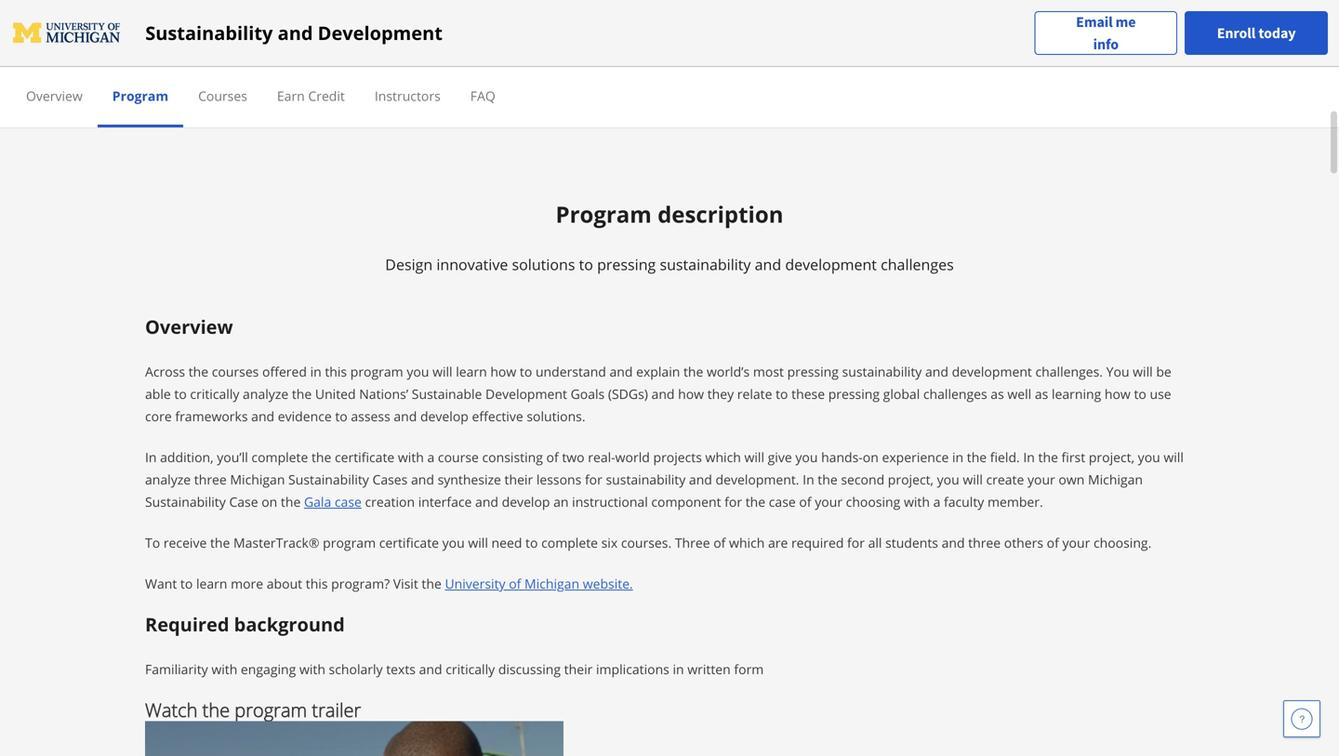 Task type: vqa. For each thing, say whether or not it's contained in the screenshot.
the bottommost ONLINE
no



Task type: locate. For each thing, give the bounding box(es) containing it.
are
[[768, 534, 788, 552]]

three down you'll
[[194, 471, 227, 488]]

0 vertical spatial this
[[325, 363, 347, 380]]

in left written
[[673, 660, 684, 678]]

to down united
[[335, 407, 348, 425]]

of inside in addition, you'll complete the certificate with a course consisting of two real-world projects which will give you hands-on experience in the field. in the first project, you will analyze three michigan sustainability cases and synthesize their lessons for sustainability and development. in the second project, you will create your own michigan sustainability case on the
[[546, 448, 559, 466]]

the left first on the bottom right of the page
[[1038, 448, 1058, 466]]

2 vertical spatial sustainability
[[606, 471, 686, 488]]

1 horizontal spatial development
[[952, 363, 1032, 380]]

0 horizontal spatial overview
[[26, 87, 83, 105]]

0 vertical spatial complete
[[251, 448, 308, 466]]

analyze down the offered
[[243, 385, 288, 403]]

today
[[1258, 24, 1296, 42]]

(sdgs)
[[608, 385, 648, 403]]

you up faculty
[[937, 471, 959, 488]]

the left gala
[[281, 493, 301, 511]]

sustainability
[[660, 254, 751, 274], [842, 363, 922, 380], [606, 471, 686, 488]]

give
[[768, 448, 792, 466]]

overview inside certificate menu element
[[26, 87, 83, 105]]

program
[[112, 87, 168, 105], [556, 199, 652, 229]]

learn
[[456, 363, 487, 380], [196, 575, 227, 592]]

program up nations' at bottom left
[[350, 363, 403, 380]]

with up students
[[904, 493, 930, 511]]

your
[[1027, 471, 1055, 488], [815, 493, 843, 511], [1062, 534, 1090, 552]]

1 vertical spatial sustainability
[[842, 363, 922, 380]]

this for in
[[325, 363, 347, 380]]

sustainability up 'courses'
[[145, 20, 273, 46]]

addition,
[[160, 448, 213, 466]]

real-
[[588, 448, 615, 466]]

project, right first on the bottom right of the page
[[1089, 448, 1134, 466]]

courses.
[[621, 534, 672, 552]]

0 horizontal spatial on
[[262, 493, 277, 511]]

instructional
[[572, 493, 648, 511]]

1 horizontal spatial your
[[1027, 471, 1055, 488]]

1 vertical spatial overview
[[145, 314, 233, 340]]

program up the program?
[[323, 534, 376, 552]]

in right experience
[[952, 448, 963, 466]]

certificate inside in addition, you'll complete the certificate with a course consisting of two real-world projects which will give you hands-on experience in the field. in the first project, you will analyze three michigan sustainability cases and synthesize their lessons for sustainability and development. in the second project, you will create your own michigan sustainability case on the
[[335, 448, 395, 466]]

1 vertical spatial develop
[[502, 493, 550, 511]]

0 horizontal spatial for
[[585, 471, 602, 488]]

and up interface
[[411, 471, 434, 488]]

0 horizontal spatial development
[[318, 20, 443, 46]]

michigan right own
[[1088, 471, 1143, 488]]

university of michigan image
[[11, 18, 123, 48]]

1 horizontal spatial overview
[[145, 314, 233, 340]]

choosing.
[[1093, 534, 1152, 552]]

offered
[[262, 363, 307, 380]]

1 horizontal spatial as
[[1035, 385, 1048, 403]]

1 horizontal spatial learn
[[456, 363, 487, 380]]

certificate up cases
[[335, 448, 395, 466]]

critically inside across the courses offered in this program you will learn how to understand and explain the world's most pressing sustainability and development challenges. you will be able to critically analyze the united nations' sustainable development goals (sdgs) and how they relate to these pressing global challenges as well as learning how to use core frameworks and evidence to assess and develop effective solutions.
[[190, 385, 239, 403]]

will
[[432, 363, 452, 380], [1133, 363, 1153, 380], [744, 448, 764, 466], [1164, 448, 1184, 466], [963, 471, 983, 488], [468, 534, 488, 552]]

solutions.
[[527, 407, 585, 425]]

learn left more
[[196, 575, 227, 592]]

experience
[[882, 448, 949, 466]]

and right texts
[[419, 660, 442, 678]]

development up effective
[[485, 385, 567, 403]]

with
[[398, 448, 424, 466], [904, 493, 930, 511], [211, 660, 237, 678], [299, 660, 325, 678]]

to
[[145, 534, 160, 552]]

complete left six
[[541, 534, 598, 552]]

and right students
[[942, 534, 965, 552]]

2 horizontal spatial in
[[952, 448, 963, 466]]

0 horizontal spatial their
[[504, 471, 533, 488]]

1 vertical spatial pressing
[[787, 363, 839, 380]]

for
[[585, 471, 602, 488], [725, 493, 742, 511], [847, 534, 865, 552]]

texts
[[386, 660, 416, 678]]

project,
[[1089, 448, 1134, 466], [888, 471, 934, 488]]

0 horizontal spatial analyze
[[145, 471, 191, 488]]

2 vertical spatial program
[[235, 697, 307, 723]]

in right development.
[[803, 471, 814, 488]]

0 vertical spatial critically
[[190, 385, 239, 403]]

1 vertical spatial your
[[815, 493, 843, 511]]

sustainability up gala case link
[[288, 471, 369, 488]]

required
[[791, 534, 844, 552]]

on
[[863, 448, 879, 466], [262, 493, 277, 511]]

design
[[385, 254, 433, 274]]

0 vertical spatial on
[[863, 448, 879, 466]]

0 horizontal spatial in
[[145, 448, 157, 466]]

you inside across the courses offered in this program you will learn how to understand and explain the world's most pressing sustainability and development challenges. you will be able to critically analyze the united nations' sustainable development goals (sdgs) and how they relate to these pressing global challenges as well as learning how to use core frameworks and evidence to assess and develop effective solutions.
[[407, 363, 429, 380]]

0 horizontal spatial in
[[310, 363, 321, 380]]

which for of
[[729, 534, 765, 552]]

1 horizontal spatial develop
[[502, 493, 550, 511]]

develop left an on the left bottom of the page
[[502, 493, 550, 511]]

0 horizontal spatial michigan
[[230, 471, 285, 488]]

certificate
[[335, 448, 395, 466], [379, 534, 439, 552]]

1 vertical spatial development
[[485, 385, 567, 403]]

their right discussing
[[564, 660, 593, 678]]

0 vertical spatial their
[[504, 471, 533, 488]]

innovative
[[436, 254, 508, 274]]

three left others
[[968, 534, 1001, 552]]

0 horizontal spatial program
[[112, 87, 168, 105]]

1 horizontal spatial in
[[673, 660, 684, 678]]

with left scholarly
[[299, 660, 325, 678]]

how
[[490, 363, 516, 380], [678, 385, 704, 403], [1105, 385, 1131, 403]]

challenges inside across the courses offered in this program you will learn how to understand and explain the world's most pressing sustainability and development challenges. you will be able to critically analyze the united nations' sustainable development goals (sdgs) and how they relate to these pressing global challenges as well as learning how to use core frameworks and evidence to assess and develop effective solutions.
[[923, 385, 987, 403]]

1 vertical spatial this
[[306, 575, 328, 592]]

which
[[705, 448, 741, 466], [729, 534, 765, 552]]

gala case creation interface and develop an instructional component for the case of your choosing with a faculty member.
[[304, 493, 1043, 511]]

first
[[1062, 448, 1085, 466]]

which inside in addition, you'll complete the certificate with a course consisting of two real-world projects which will give you hands-on experience in the field. in the first project, you will analyze three michigan sustainability cases and synthesize their lessons for sustainability and development. in the second project, you will create your own michigan sustainability case on the
[[705, 448, 741, 466]]

in
[[145, 448, 157, 466], [1023, 448, 1035, 466], [803, 471, 814, 488]]

the right receive at bottom left
[[210, 534, 230, 552]]

2 vertical spatial sustainability
[[145, 493, 226, 511]]

overview down "university of michigan" image
[[26, 87, 83, 105]]

sustainability down world
[[606, 471, 686, 488]]

0 vertical spatial overview
[[26, 87, 83, 105]]

and down explain
[[651, 385, 675, 403]]

1 vertical spatial for
[[725, 493, 742, 511]]

1 horizontal spatial program
[[556, 199, 652, 229]]

1 horizontal spatial critically
[[446, 660, 495, 678]]

0 vertical spatial pressing
[[597, 254, 656, 274]]

and up experience
[[925, 363, 948, 380]]

program inside certificate menu element
[[112, 87, 168, 105]]

2 horizontal spatial how
[[1105, 385, 1131, 403]]

program for program description
[[556, 199, 652, 229]]

1 vertical spatial analyze
[[145, 471, 191, 488]]

0 vertical spatial program
[[350, 363, 403, 380]]

1 vertical spatial challenges
[[923, 385, 987, 403]]

your left the choosing.
[[1062, 534, 1090, 552]]

michigan left website.
[[524, 575, 579, 592]]

which up development.
[[705, 448, 741, 466]]

you
[[1106, 363, 1129, 380]]

in addition, you'll complete the certificate with a course consisting of two real-world projects which will give you hands-on experience in the field. in the first project, you will analyze three michigan sustainability cases and synthesize their lessons for sustainability and development. in the second project, you will create your own michigan sustainability case on the
[[145, 448, 1184, 511]]

0 vertical spatial project,
[[1089, 448, 1134, 466]]

2 vertical spatial your
[[1062, 534, 1090, 552]]

how left they
[[678, 385, 704, 403]]

certificate menu element
[[11, 67, 1328, 127]]

for down development.
[[725, 493, 742, 511]]

1 vertical spatial critically
[[446, 660, 495, 678]]

about
[[267, 575, 302, 592]]

program down engaging
[[235, 697, 307, 723]]

for down real- on the bottom of page
[[585, 471, 602, 488]]

program
[[350, 363, 403, 380], [323, 534, 376, 552], [235, 697, 307, 723]]

0 horizontal spatial development
[[785, 254, 877, 274]]

1 vertical spatial in
[[952, 448, 963, 466]]

sustainable
[[412, 385, 482, 403]]

0 vertical spatial which
[[705, 448, 741, 466]]

you up sustainable
[[407, 363, 429, 380]]

pressing
[[597, 254, 656, 274], [787, 363, 839, 380], [828, 385, 880, 403]]

1 horizontal spatial for
[[725, 493, 742, 511]]

three
[[194, 471, 227, 488], [968, 534, 1001, 552]]

1 vertical spatial project,
[[888, 471, 934, 488]]

0 horizontal spatial case
[[335, 493, 362, 511]]

0 vertical spatial development
[[318, 20, 443, 46]]

a left faculty
[[933, 493, 940, 511]]

in up united
[[310, 363, 321, 380]]

for inside in addition, you'll complete the certificate with a course consisting of two real-world projects which will give you hands-on experience in the field. in the first project, you will analyze three michigan sustainability cases and synthesize their lessons for sustainability and development. in the second project, you will create your own michigan sustainability case on the
[[585, 471, 602, 488]]

1 horizontal spatial complete
[[541, 534, 598, 552]]

1 as from the left
[[991, 385, 1004, 403]]

a left course
[[427, 448, 435, 466]]

relate
[[737, 385, 772, 403]]

0 vertical spatial program
[[112, 87, 168, 105]]

1 vertical spatial program
[[556, 199, 652, 229]]

analyze down addition,
[[145, 471, 191, 488]]

and down synthesize on the left bottom of the page
[[475, 493, 498, 511]]

0 horizontal spatial learn
[[196, 575, 227, 592]]

sustainability up receive at bottom left
[[145, 493, 226, 511]]

2 vertical spatial in
[[673, 660, 684, 678]]

michigan up case at the bottom of page
[[230, 471, 285, 488]]

development.
[[716, 471, 799, 488]]

0 horizontal spatial develop
[[420, 407, 469, 425]]

0 horizontal spatial as
[[991, 385, 1004, 403]]

2 horizontal spatial for
[[847, 534, 865, 552]]

in left addition,
[[145, 448, 157, 466]]

as left well
[[991, 385, 1004, 403]]

sustainability inside across the courses offered in this program you will learn how to understand and explain the world's most pressing sustainability and development challenges. you will be able to critically analyze the united nations' sustainable development goals (sdgs) and how they relate to these pressing global challenges as well as learning how to use core frameworks and evidence to assess and develop effective solutions.
[[842, 363, 922, 380]]

instructors link
[[375, 87, 441, 105]]

how down 'you'
[[1105, 385, 1131, 403]]

2 as from the left
[[1035, 385, 1048, 403]]

scholarly
[[329, 660, 383, 678]]

complete right you'll
[[251, 448, 308, 466]]

critically up frameworks
[[190, 385, 239, 403]]

and
[[278, 20, 313, 46], [755, 254, 781, 274], [610, 363, 633, 380], [925, 363, 948, 380], [651, 385, 675, 403], [251, 407, 274, 425], [394, 407, 417, 425], [411, 471, 434, 488], [689, 471, 712, 488], [475, 493, 498, 511], [942, 534, 965, 552], [419, 660, 442, 678]]

development
[[318, 20, 443, 46], [485, 385, 567, 403]]

in right field.
[[1023, 448, 1035, 466]]

this inside across the courses offered in this program you will learn how to understand and explain the world's most pressing sustainability and development challenges. you will be able to critically analyze the united nations' sustainable development goals (sdgs) and how they relate to these pressing global challenges as well as learning how to use core frameworks and evidence to assess and develop effective solutions.
[[325, 363, 347, 380]]

creation
[[365, 493, 415, 511]]

familiarity
[[145, 660, 208, 678]]

credit
[[308, 87, 345, 105]]

0 horizontal spatial a
[[427, 448, 435, 466]]

own
[[1059, 471, 1085, 488]]

nations'
[[359, 385, 408, 403]]

1 horizontal spatial on
[[863, 448, 879, 466]]

1 vertical spatial three
[[968, 534, 1001, 552]]

0 vertical spatial a
[[427, 448, 435, 466]]

for left all on the bottom right of page
[[847, 534, 865, 552]]

and up "(sdgs)" on the bottom of the page
[[610, 363, 633, 380]]

this for about
[[306, 575, 328, 592]]

1 horizontal spatial analyze
[[243, 385, 288, 403]]

1 vertical spatial program
[[323, 534, 376, 552]]

which for projects
[[705, 448, 741, 466]]

0 vertical spatial for
[[585, 471, 602, 488]]

understand
[[536, 363, 606, 380]]

you down interface
[[442, 534, 465, 552]]

you
[[407, 363, 429, 380], [795, 448, 818, 466], [1138, 448, 1160, 466], [937, 471, 959, 488], [442, 534, 465, 552]]

0 vertical spatial sustainability
[[660, 254, 751, 274]]

case right gala
[[335, 493, 362, 511]]

the left world's
[[683, 363, 703, 380]]

the down evidence
[[311, 448, 331, 466]]

in inside in addition, you'll complete the certificate with a course consisting of two real-world projects which will give you hands-on experience in the field. in the first project, you will analyze three michigan sustainability cases and synthesize their lessons for sustainability and development. in the second project, you will create your own michigan sustainability case on the
[[952, 448, 963, 466]]

with up cases
[[398, 448, 424, 466]]

1 vertical spatial their
[[564, 660, 593, 678]]

and down nations' at bottom left
[[394, 407, 417, 425]]

0 vertical spatial develop
[[420, 407, 469, 425]]

develop
[[420, 407, 469, 425], [502, 493, 550, 511]]

critically left discussing
[[446, 660, 495, 678]]

0 vertical spatial in
[[310, 363, 321, 380]]

program left courses link
[[112, 87, 168, 105]]

development inside across the courses offered in this program you will learn how to understand and explain the world's most pressing sustainability and development challenges. you will be able to critically analyze the united nations' sustainable development goals (sdgs) and how they relate to these pressing global challenges as well as learning how to use core frameworks and evidence to assess and develop effective solutions.
[[485, 385, 567, 403]]

development
[[785, 254, 877, 274], [952, 363, 1032, 380]]

able
[[145, 385, 171, 403]]

your left own
[[1027, 471, 1055, 488]]

goals
[[571, 385, 605, 403]]

synthesize
[[438, 471, 501, 488]]

0 vertical spatial certificate
[[335, 448, 395, 466]]

case down development.
[[769, 493, 796, 511]]

0 horizontal spatial critically
[[190, 385, 239, 403]]

all
[[868, 534, 882, 552]]

sustainability up global
[[842, 363, 922, 380]]

development up instructors
[[318, 20, 443, 46]]

sustainability down description
[[660, 254, 751, 274]]

this up united
[[325, 363, 347, 380]]

required
[[145, 612, 229, 637]]

of
[[546, 448, 559, 466], [799, 493, 811, 511], [713, 534, 726, 552], [1047, 534, 1059, 552], [509, 575, 521, 592]]

learn up sustainable
[[456, 363, 487, 380]]

effective
[[472, 407, 523, 425]]

0 vertical spatial learn
[[456, 363, 487, 380]]

will down use
[[1164, 448, 1184, 466]]

project, down experience
[[888, 471, 934, 488]]

program link
[[112, 87, 168, 105]]

program up solutions
[[556, 199, 652, 229]]

you'll
[[217, 448, 248, 466]]

analyze
[[243, 385, 288, 403], [145, 471, 191, 488]]

1 horizontal spatial their
[[564, 660, 593, 678]]

0 vertical spatial your
[[1027, 471, 1055, 488]]

on right case at the bottom of page
[[262, 493, 277, 511]]

courses
[[198, 87, 247, 105]]

pressing right these
[[828, 385, 880, 403]]

world's
[[707, 363, 750, 380]]

develop down sustainable
[[420, 407, 469, 425]]

0 vertical spatial development
[[785, 254, 877, 274]]

0 horizontal spatial three
[[194, 471, 227, 488]]

2 vertical spatial for
[[847, 534, 865, 552]]

1 vertical spatial development
[[952, 363, 1032, 380]]

1 vertical spatial on
[[262, 493, 277, 511]]

trailer
[[312, 697, 361, 723]]

certificate up visit
[[379, 534, 439, 552]]

university of michigan website. link
[[445, 575, 633, 592]]

of right the three
[[713, 534, 726, 552]]

in
[[310, 363, 321, 380], [952, 448, 963, 466], [673, 660, 684, 678]]

solutions
[[512, 254, 575, 274]]

learn inside across the courses offered in this program you will learn how to understand and explain the world's most pressing sustainability and development challenges. you will be able to critically analyze the united nations' sustainable development goals (sdgs) and how they relate to these pressing global challenges as well as learning how to use core frameworks and evidence to assess and develop effective solutions.
[[456, 363, 487, 380]]

critically
[[190, 385, 239, 403], [446, 660, 495, 678]]

and left evidence
[[251, 407, 274, 425]]

pressing down the program description
[[597, 254, 656, 274]]

michigan
[[230, 471, 285, 488], [1088, 471, 1143, 488], [524, 575, 579, 592]]

to left understand
[[520, 363, 532, 380]]

develop inside across the courses offered in this program you will learn how to understand and explain the world's most pressing sustainability and development challenges. you will be able to critically analyze the united nations' sustainable development goals (sdgs) and how they relate to these pressing global challenges as well as learning how to use core frameworks and evidence to assess and develop effective solutions.
[[420, 407, 469, 425]]

analyze inside in addition, you'll complete the certificate with a course consisting of two real-world projects which will give you hands-on experience in the field. in the first project, you will analyze three michigan sustainability cases and synthesize their lessons for sustainability and development. in the second project, you will create your own michigan sustainability case on the
[[145, 471, 191, 488]]

on up second
[[863, 448, 879, 466]]

will up sustainable
[[432, 363, 452, 380]]

0 horizontal spatial complete
[[251, 448, 308, 466]]

1 horizontal spatial case
[[769, 493, 796, 511]]



Task type: describe. For each thing, give the bounding box(es) containing it.
0 horizontal spatial how
[[490, 363, 516, 380]]

form
[[734, 660, 764, 678]]

discussing
[[498, 660, 561, 678]]

and up 'earn'
[[278, 20, 313, 46]]

0 vertical spatial challenges
[[881, 254, 954, 274]]

0 horizontal spatial your
[[815, 493, 843, 511]]

consisting
[[482, 448, 543, 466]]

1 horizontal spatial how
[[678, 385, 704, 403]]

sustainability and development
[[145, 20, 443, 46]]

of right university
[[509, 575, 521, 592]]

1 vertical spatial complete
[[541, 534, 598, 552]]

enroll today button
[[1185, 11, 1328, 55]]

the down development.
[[746, 493, 765, 511]]

0 horizontal spatial project,
[[888, 471, 934, 488]]

visit
[[393, 575, 418, 592]]

receive
[[164, 534, 207, 552]]

gala
[[304, 493, 331, 511]]

others
[[1004, 534, 1043, 552]]

evidence
[[278, 407, 332, 425]]

your inside in addition, you'll complete the certificate with a course consisting of two real-world projects which will give you hands-on experience in the field. in the first project, you will analyze three michigan sustainability cases and synthesize their lessons for sustainability and development. in the second project, you will create your own michigan sustainability case on the
[[1027, 471, 1055, 488]]

certificate for the
[[335, 448, 395, 466]]

with left engaging
[[211, 660, 237, 678]]

design innovative solutions to pressing sustainability and development challenges
[[385, 254, 954, 274]]

sus dev trailer image
[[145, 721, 564, 756]]

1 vertical spatial learn
[[196, 575, 227, 592]]

1 case from the left
[[335, 493, 362, 511]]

want to learn more about this program? visit the university of michigan website.
[[145, 575, 633, 592]]

three
[[675, 534, 710, 552]]

certificate for program
[[379, 534, 439, 552]]

enroll
[[1217, 24, 1256, 42]]

students
[[885, 534, 938, 552]]

an
[[553, 493, 569, 511]]

member.
[[987, 493, 1043, 511]]

hands-
[[821, 448, 863, 466]]

2 horizontal spatial michigan
[[1088, 471, 1143, 488]]

implications
[[596, 660, 669, 678]]

1 horizontal spatial a
[[933, 493, 940, 511]]

faq
[[470, 87, 495, 105]]

2 vertical spatial pressing
[[828, 385, 880, 403]]

earn
[[277, 87, 305, 105]]

want
[[145, 575, 177, 592]]

program for the program link
[[112, 87, 168, 105]]

interface
[[418, 493, 472, 511]]

to down most
[[776, 385, 788, 403]]

two
[[562, 448, 585, 466]]

familiarity with engaging with scholarly texts and critically discussing their implications in written form
[[145, 660, 764, 678]]

of up required
[[799, 493, 811, 511]]

to right need at the bottom left
[[525, 534, 538, 552]]

program inside across the courses offered in this program you will learn how to understand and explain the world's most pressing sustainability and development challenges. you will be able to critically analyze the united nations' sustainable development goals (sdgs) and how they relate to these pressing global challenges as well as learning how to use core frameworks and evidence to assess and develop effective solutions.
[[350, 363, 403, 380]]

well
[[1007, 385, 1031, 403]]

email me info
[[1076, 13, 1136, 53]]

faculty
[[944, 493, 984, 511]]

and down description
[[755, 254, 781, 274]]

michigansustainabilitymt assets image
[[692, 0, 1306, 67]]

complete inside in addition, you'll complete the certificate with a course consisting of two real-world projects which will give you hands-on experience in the field. in the first project, you will analyze three michigan sustainability cases and synthesize their lessons for sustainability and development. in the second project, you will create your own michigan sustainability case on the
[[251, 448, 308, 466]]

to right want
[[180, 575, 193, 592]]

core
[[145, 407, 172, 425]]

help center image
[[1291, 708, 1313, 730]]

faq link
[[470, 87, 495, 105]]

will left be
[[1133, 363, 1153, 380]]

and up component
[[689, 471, 712, 488]]

the right the watch
[[202, 697, 230, 723]]

projects
[[653, 448, 702, 466]]

world
[[615, 448, 650, 466]]

2 horizontal spatial your
[[1062, 534, 1090, 552]]

united
[[315, 385, 356, 403]]

development inside across the courses offered in this program you will learn how to understand and explain the world's most pressing sustainability and development challenges. you will be able to critically analyze the united nations' sustainable development goals (sdgs) and how they relate to these pressing global challenges as well as learning how to use core frameworks and evidence to assess and develop effective solutions.
[[952, 363, 1032, 380]]

assess
[[351, 407, 390, 425]]

sustainability inside in addition, you'll complete the certificate with a course consisting of two real-world projects which will give you hands-on experience in the field. in the first project, you will analyze three michigan sustainability cases and synthesize their lessons for sustainability and development. in the second project, you will create your own michigan sustainability case on the
[[606, 471, 686, 488]]

info
[[1093, 35, 1119, 53]]

create
[[986, 471, 1024, 488]]

watch the program trailer
[[145, 697, 361, 723]]

second
[[841, 471, 884, 488]]

cases
[[372, 471, 408, 488]]

case
[[229, 493, 258, 511]]

email
[[1076, 13, 1113, 31]]

engaging
[[241, 660, 296, 678]]

a inside in addition, you'll complete the certificate with a course consisting of two real-world projects which will give you hands-on experience in the field. in the first project, you will analyze three michigan sustainability cases and synthesize their lessons for sustainability and development. in the second project, you will create your own michigan sustainability case on the
[[427, 448, 435, 466]]

courses link
[[198, 87, 247, 105]]

six
[[601, 534, 618, 552]]

required background
[[145, 612, 345, 637]]

2 horizontal spatial in
[[1023, 448, 1035, 466]]

the right visit
[[422, 575, 442, 592]]

lessons
[[536, 471, 581, 488]]

in inside across the courses offered in this program you will learn how to understand and explain the world's most pressing sustainability and development challenges. you will be able to critically analyze the united nations' sustainable development goals (sdgs) and how they relate to these pressing global challenges as well as learning how to use core frameworks and evidence to assess and develop effective solutions.
[[310, 363, 321, 380]]

the right the "across"
[[188, 363, 208, 380]]

watch
[[145, 697, 198, 723]]

to receive the mastertrack® program certificate you will need to complete six courses. three of which are required for all students and three others of your choosing.
[[145, 534, 1152, 552]]

component
[[651, 493, 721, 511]]

they
[[707, 385, 734, 403]]

choosing
[[846, 493, 900, 511]]

will up faculty
[[963, 471, 983, 488]]

three inside in addition, you'll complete the certificate with a course consisting of two real-world projects which will give you hands-on experience in the field. in the first project, you will analyze three michigan sustainability cases and synthesize their lessons for sustainability and development. in the second project, you will create your own michigan sustainability case on the
[[194, 471, 227, 488]]

background
[[234, 612, 345, 637]]

you down use
[[1138, 448, 1160, 466]]

with inside in addition, you'll complete the certificate with a course consisting of two real-world projects which will give you hands-on experience in the field. in the first project, you will analyze three michigan sustainability cases and synthesize their lessons for sustainability and development. in the second project, you will create your own michigan sustainability case on the
[[398, 448, 424, 466]]

enroll today
[[1217, 24, 1296, 42]]

to right solutions
[[579, 254, 593, 274]]

need
[[491, 534, 522, 552]]

1 horizontal spatial in
[[803, 471, 814, 488]]

1 horizontal spatial project,
[[1089, 448, 1134, 466]]

overview link
[[26, 87, 83, 105]]

be
[[1156, 363, 1171, 380]]

these
[[791, 385, 825, 403]]

to right able
[[174, 385, 187, 403]]

analyze inside across the courses offered in this program you will learn how to understand and explain the world's most pressing sustainability and development challenges. you will be able to critically analyze the united nations' sustainable development goals (sdgs) and how they relate to these pressing global challenges as well as learning how to use core frameworks and evidence to assess and develop effective solutions.
[[243, 385, 288, 403]]

across the courses offered in this program you will learn how to understand and explain the world's most pressing sustainability and development challenges. you will be able to critically analyze the united nations' sustainable development goals (sdgs) and how they relate to these pressing global challenges as well as learning how to use core frameworks and evidence to assess and develop effective solutions.
[[145, 363, 1171, 425]]

will up development.
[[744, 448, 764, 466]]

challenges.
[[1035, 363, 1103, 380]]

the down hands-
[[818, 471, 838, 488]]

program description
[[556, 199, 783, 229]]

the up evidence
[[292, 385, 312, 403]]

1 horizontal spatial three
[[968, 534, 1001, 552]]

you right give
[[795, 448, 818, 466]]

will left need at the bottom left
[[468, 534, 488, 552]]

earn credit
[[277, 87, 345, 105]]

across
[[145, 363, 185, 380]]

to left use
[[1134, 385, 1146, 403]]

their inside in addition, you'll complete the certificate with a course consisting of two real-world projects which will give you hands-on experience in the field. in the first project, you will analyze three michigan sustainability cases and synthesize their lessons for sustainability and development. in the second project, you will create your own michigan sustainability case on the
[[504, 471, 533, 488]]

mastertrack®
[[233, 534, 319, 552]]

more
[[231, 575, 263, 592]]

instructors
[[375, 87, 441, 105]]

1 vertical spatial sustainability
[[288, 471, 369, 488]]

course
[[438, 448, 479, 466]]

earn credit link
[[277, 87, 345, 105]]

written
[[687, 660, 731, 678]]

field.
[[990, 448, 1020, 466]]

the left field.
[[967, 448, 987, 466]]

of right others
[[1047, 534, 1059, 552]]

2 case from the left
[[769, 493, 796, 511]]

program?
[[331, 575, 390, 592]]

most
[[753, 363, 784, 380]]

0 vertical spatial sustainability
[[145, 20, 273, 46]]

1 horizontal spatial michigan
[[524, 575, 579, 592]]

me
[[1116, 13, 1136, 31]]



